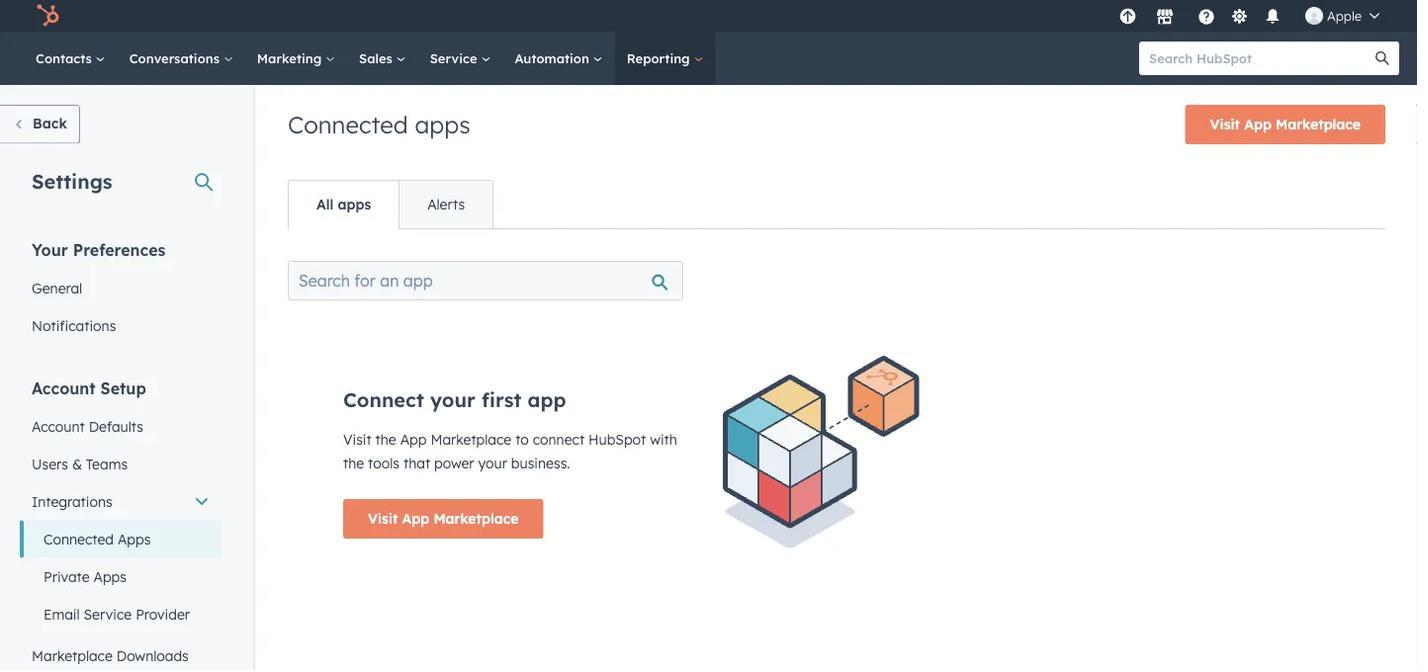 Task type: describe. For each thing, give the bounding box(es) containing it.
email service provider link
[[20, 596, 222, 634]]

first
[[482, 388, 522, 413]]

notifications button
[[1257, 0, 1290, 32]]

settings link
[[1228, 5, 1253, 26]]

marketplace inside the account setup element
[[32, 648, 113, 665]]

all
[[317, 196, 334, 213]]

marketing
[[257, 50, 326, 66]]

connect
[[343, 388, 424, 413]]

users & teams link
[[20, 446, 222, 483]]

search button
[[1366, 42, 1400, 75]]

app
[[528, 388, 567, 413]]

apps for private apps
[[93, 568, 127, 586]]

visit app marketplace link inside 'connect your first app' tab panel
[[343, 500, 544, 539]]

to
[[516, 431, 529, 449]]

visit the app marketplace to connect hubspot with the tools that power your business.
[[343, 431, 678, 472]]

account for account setup
[[32, 378, 96, 398]]

email service provider
[[44, 606, 190, 623]]

0 vertical spatial app
[[1245, 116, 1272, 133]]

service inside the account setup element
[[84, 606, 132, 623]]

defaults
[[89, 418, 143, 435]]

account defaults link
[[20, 408, 222, 446]]

account setup
[[32, 378, 146, 398]]

1 horizontal spatial visit app marketplace
[[1211, 116, 1361, 133]]

bob builder image
[[1306, 7, 1324, 25]]

visit app marketplace inside 'connect your first app' tab panel
[[368, 511, 519, 528]]

back
[[33, 115, 67, 132]]

business.
[[511, 455, 570, 472]]

contacts
[[36, 50, 96, 66]]

automation
[[515, 50, 593, 66]]

visit for the right visit app marketplace link
[[1211, 116, 1241, 133]]

all apps
[[317, 196, 371, 213]]

notifications link
[[20, 307, 222, 345]]

preferences
[[73, 240, 166, 260]]

back link
[[0, 105, 80, 144]]

conversations link
[[117, 32, 245, 85]]

help image
[[1198, 9, 1216, 27]]

search image
[[1376, 51, 1390, 65]]

conversations
[[129, 50, 223, 66]]

settings image
[[1231, 8, 1249, 26]]

upgrade link
[[1116, 5, 1141, 26]]

help button
[[1190, 0, 1224, 32]]

power
[[434, 455, 475, 472]]

your preferences
[[32, 240, 166, 260]]

service link
[[418, 32, 503, 85]]

private apps link
[[20, 559, 222, 596]]

your
[[32, 240, 68, 260]]



Task type: locate. For each thing, give the bounding box(es) containing it.
apple button
[[1294, 0, 1392, 32]]

your right power
[[478, 455, 508, 472]]

alerts link
[[399, 181, 493, 229]]

0 vertical spatial apps
[[415, 110, 471, 140]]

connect your first app tab panel
[[288, 229, 1386, 620]]

service down private apps link
[[84, 606, 132, 623]]

all apps link
[[289, 181, 399, 229]]

general link
[[20, 270, 222, 307]]

tab list
[[288, 180, 494, 230]]

visit down tools
[[368, 511, 398, 528]]

1 horizontal spatial the
[[376, 431, 396, 449]]

app
[[1245, 116, 1272, 133], [400, 431, 427, 449], [402, 511, 430, 528]]

connected for connected apps
[[288, 110, 408, 140]]

the up tools
[[376, 431, 396, 449]]

users
[[32, 456, 68, 473]]

account for account defaults
[[32, 418, 85, 435]]

connected apps
[[44, 531, 151, 548]]

app down that
[[402, 511, 430, 528]]

service
[[430, 50, 481, 66], [84, 606, 132, 623]]

reporting link
[[615, 32, 716, 85]]

connected inside the account setup element
[[44, 531, 114, 548]]

apps inside tab list
[[338, 196, 371, 213]]

0 horizontal spatial connected
[[44, 531, 114, 548]]

marketplace up power
[[431, 431, 512, 449]]

integrations button
[[20, 483, 222, 521]]

visit
[[1211, 116, 1241, 133], [343, 431, 372, 449], [368, 511, 398, 528]]

settings
[[32, 169, 112, 193]]

Search HubSpot search field
[[1140, 42, 1382, 75]]

your inside visit the app marketplace to connect hubspot with the tools that power your business.
[[478, 455, 508, 472]]

0 vertical spatial apps
[[118, 531, 151, 548]]

marketplace inside visit the app marketplace to connect hubspot with the tools that power your business.
[[431, 431, 512, 449]]

visit app marketplace
[[1211, 116, 1361, 133], [368, 511, 519, 528]]

downloads
[[116, 648, 189, 665]]

visit app marketplace down search hubspot search field at the top right of page
[[1211, 116, 1361, 133]]

marketplace down the email
[[32, 648, 113, 665]]

connected apps
[[288, 110, 471, 140]]

1 account from the top
[[32, 378, 96, 398]]

the left tools
[[343, 455, 364, 472]]

hubspot
[[589, 431, 646, 449]]

apple menu
[[1114, 0, 1394, 32]]

1 vertical spatial visit app marketplace
[[368, 511, 519, 528]]

2 vertical spatial visit
[[368, 511, 398, 528]]

notifications
[[32, 317, 116, 334]]

1 vertical spatial visit app marketplace link
[[343, 500, 544, 539]]

sales
[[359, 50, 396, 66]]

private apps
[[44, 568, 127, 586]]

1 vertical spatial connected
[[44, 531, 114, 548]]

0 horizontal spatial visit app marketplace link
[[343, 500, 544, 539]]

connected down sales
[[288, 110, 408, 140]]

1 vertical spatial service
[[84, 606, 132, 623]]

0 horizontal spatial service
[[84, 606, 132, 623]]

provider
[[136, 606, 190, 623]]

1 vertical spatial apps
[[93, 568, 127, 586]]

0 horizontal spatial the
[[343, 455, 364, 472]]

app down search hubspot search field at the top right of page
[[1245, 116, 1272, 133]]

automation link
[[503, 32, 615, 85]]

1 vertical spatial visit
[[343, 431, 372, 449]]

notifications image
[[1264, 9, 1282, 27]]

connect
[[533, 431, 585, 449]]

0 vertical spatial the
[[376, 431, 396, 449]]

integrations
[[32, 493, 112, 511]]

app up that
[[400, 431, 427, 449]]

1 horizontal spatial your
[[478, 455, 508, 472]]

1 horizontal spatial connected
[[288, 110, 408, 140]]

apps
[[415, 110, 471, 140], [338, 196, 371, 213]]

1 horizontal spatial service
[[430, 50, 481, 66]]

teams
[[86, 456, 128, 473]]

0 vertical spatial your
[[430, 388, 476, 413]]

connected up private apps
[[44, 531, 114, 548]]

setup
[[100, 378, 146, 398]]

account setup element
[[20, 377, 222, 671]]

1 vertical spatial your
[[478, 455, 508, 472]]

marketplace down power
[[434, 511, 519, 528]]

account up users
[[32, 418, 85, 435]]

connect your first app
[[343, 388, 567, 413]]

apps for all apps
[[338, 196, 371, 213]]

0 vertical spatial visit app marketplace
[[1211, 116, 1361, 133]]

visit app marketplace link down search hubspot search field at the top right of page
[[1186, 105, 1386, 144]]

2 vertical spatial app
[[402, 511, 430, 528]]

contacts link
[[24, 32, 117, 85]]

0 vertical spatial visit app marketplace link
[[1186, 105, 1386, 144]]

apps up email service provider in the bottom left of the page
[[93, 568, 127, 586]]

connected
[[288, 110, 408, 140], [44, 531, 114, 548]]

apple
[[1328, 7, 1362, 24]]

&
[[72, 456, 82, 473]]

account defaults
[[32, 418, 143, 435]]

general
[[32, 280, 82, 297]]

1 vertical spatial account
[[32, 418, 85, 435]]

hubspot link
[[24, 4, 74, 28]]

visit inside visit the app marketplace to connect hubspot with the tools that power your business.
[[343, 431, 372, 449]]

0 vertical spatial account
[[32, 378, 96, 398]]

visit up tools
[[343, 431, 372, 449]]

Search for an app search field
[[288, 261, 684, 301]]

marketplaces image
[[1157, 9, 1174, 27]]

account
[[32, 378, 96, 398], [32, 418, 85, 435]]

your
[[430, 388, 476, 413], [478, 455, 508, 472]]

0 vertical spatial connected
[[288, 110, 408, 140]]

with
[[650, 431, 678, 449]]

0 vertical spatial service
[[430, 50, 481, 66]]

0 horizontal spatial apps
[[338, 196, 371, 213]]

1 vertical spatial apps
[[338, 196, 371, 213]]

email
[[44, 606, 80, 623]]

0 horizontal spatial your
[[430, 388, 476, 413]]

0 vertical spatial visit
[[1211, 116, 1241, 133]]

the
[[376, 431, 396, 449], [343, 455, 364, 472]]

marketplace down search hubspot search field at the top right of page
[[1276, 116, 1361, 133]]

alerts
[[428, 196, 465, 213]]

marketplace downloads
[[32, 648, 189, 665]]

users & teams
[[32, 456, 128, 473]]

hubspot image
[[36, 4, 59, 28]]

apps down the service link
[[415, 110, 471, 140]]

private
[[44, 568, 90, 586]]

apps down "integrations" button
[[118, 531, 151, 548]]

apps
[[118, 531, 151, 548], [93, 568, 127, 586]]

your left first
[[430, 388, 476, 413]]

apps for connected apps
[[415, 110, 471, 140]]

marketplace
[[1276, 116, 1361, 133], [431, 431, 512, 449], [434, 511, 519, 528], [32, 648, 113, 665]]

1 vertical spatial the
[[343, 455, 364, 472]]

marketing link
[[245, 32, 347, 85]]

0 horizontal spatial visit app marketplace
[[368, 511, 519, 528]]

1 horizontal spatial apps
[[415, 110, 471, 140]]

2 account from the top
[[32, 418, 85, 435]]

connected apps link
[[20, 521, 222, 559]]

apps right all
[[338, 196, 371, 213]]

sales link
[[347, 32, 418, 85]]

1 horizontal spatial visit app marketplace link
[[1186, 105, 1386, 144]]

connected for connected apps
[[44, 531, 114, 548]]

visit down search hubspot search field at the top right of page
[[1211, 116, 1241, 133]]

account up account defaults
[[32, 378, 96, 398]]

reporting
[[627, 50, 694, 66]]

marketplace downloads link
[[20, 638, 222, 671]]

visit app marketplace link
[[1186, 105, 1386, 144], [343, 500, 544, 539]]

that
[[404, 455, 430, 472]]

tools
[[368, 455, 400, 472]]

app inside visit the app marketplace to connect hubspot with the tools that power your business.
[[400, 431, 427, 449]]

marketplaces button
[[1145, 0, 1186, 32]]

tab list containing all apps
[[288, 180, 494, 230]]

visit app marketplace down power
[[368, 511, 519, 528]]

apps for connected apps
[[118, 531, 151, 548]]

1 vertical spatial app
[[400, 431, 427, 449]]

visit for visit app marketplace link within the 'connect your first app' tab panel
[[368, 511, 398, 528]]

visit app marketplace link down power
[[343, 500, 544, 539]]

upgrade image
[[1120, 8, 1137, 26]]

service right sales "link"
[[430, 50, 481, 66]]

your preferences element
[[20, 239, 222, 345]]



Task type: vqa. For each thing, say whether or not it's contained in the screenshot.
the preference
no



